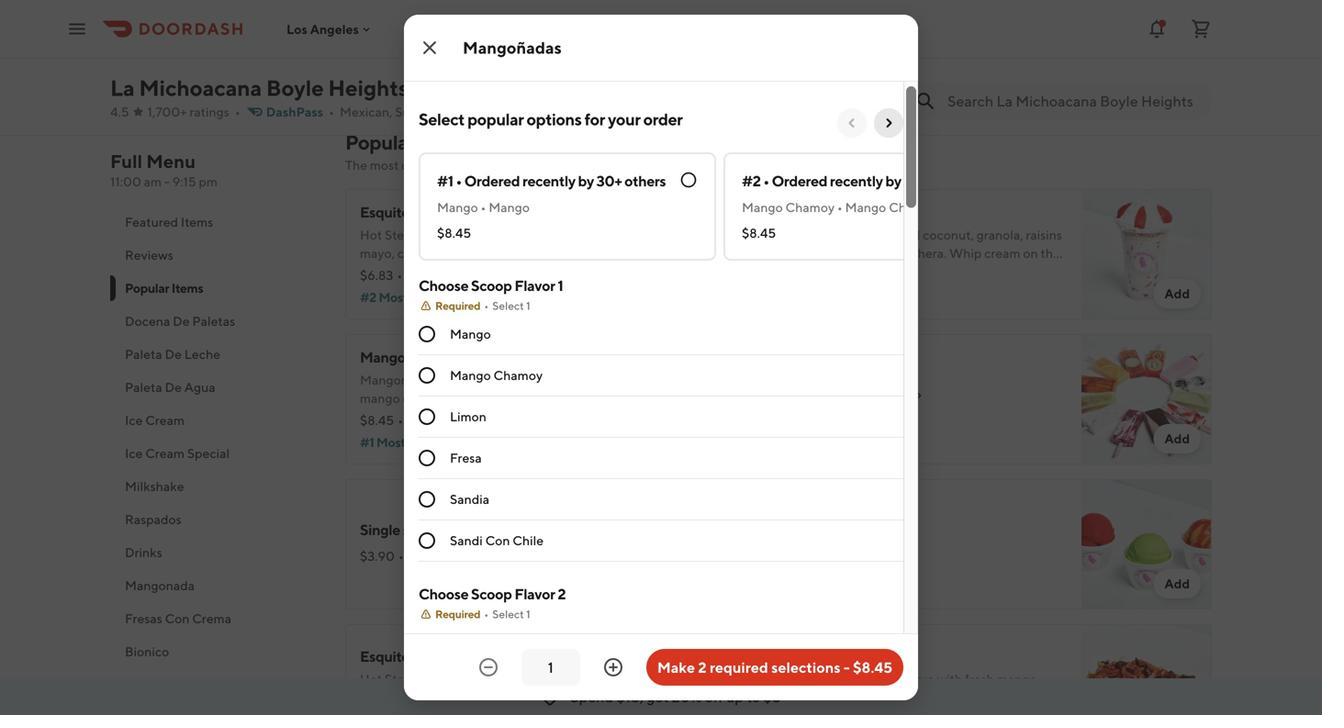 Task type: vqa. For each thing, say whether or not it's contained in the screenshot.
right "recently"
yes



Task type: locate. For each thing, give the bounding box(es) containing it.
single scoop image
[[641, 479, 771, 610]]

paletas inside button
[[192, 314, 235, 329]]

$5
[[763, 688, 781, 706]]

0 vertical spatial most
[[379, 290, 408, 305]]

#2 • ordered recently by 30+ others
[[742, 172, 974, 190]]

with
[[837, 227, 862, 242], [466, 372, 492, 388], [466, 648, 494, 665]]

mangonada up the "mango"
[[360, 372, 430, 388]]

1 scoop from the top
[[471, 277, 512, 294]]

fresh down the chunks,
[[410, 409, 440, 424]]

cream
[[145, 413, 185, 428], [145, 446, 185, 461]]

tamaring
[[501, 409, 553, 424]]

de for paletas de leche
[[851, 387, 870, 405]]

limon
[[450, 409, 487, 424]]

by for #2 • ordered recently by 30+ others
[[886, 172, 902, 190]]

30+ for #2 • ordered recently by 30+ others
[[904, 172, 930, 190]]

by for #1 • ordered recently by 30+ others
[[578, 172, 594, 190]]

1 vertical spatial mangonada
[[125, 578, 195, 593]]

1 vertical spatial paletas
[[801, 387, 848, 405]]

93%
[[424, 549, 449, 564]]

con for sandi
[[485, 533, 510, 548]]

1 vertical spatial esquite
[[360, 648, 409, 665]]

granola,
[[977, 227, 1024, 242]]

1 horizontal spatial #1
[[437, 172, 453, 190]]

cream down ice cream
[[145, 446, 185, 461]]

fresas right the close mangoñadas image
[[460, 43, 496, 58]]

0 vertical spatial #1
[[437, 172, 453, 190]]

$8.45 right selections
[[853, 659, 893, 676]]

tajin,
[[504, 391, 533, 406]]

0 horizontal spatial doordash
[[872, 23, 922, 36]]

2
[[558, 585, 566, 603], [698, 659, 707, 676]]

ice inside button
[[125, 413, 143, 428]]

others
[[625, 172, 666, 190], [932, 172, 974, 190]]

2 choose from the top
[[419, 585, 469, 603]]

1 for 1
[[526, 299, 531, 312]]

1 vertical spatial regular
[[412, 648, 463, 665]]

0 horizontal spatial con
[[499, 43, 520, 58]]

0 vertical spatial con
[[499, 43, 520, 58]]

0 vertical spatial scoop
[[471, 277, 512, 294]]

mangoñadas inside "mangoñadas mangonada serve with mango sorbet fresh mango chunks, chamoy, tajin, tamarind candies, fresh lime, amd tamaring stick"
[[360, 349, 444, 366]]

84%
[[423, 268, 448, 283]]

1 for 2
[[526, 608, 531, 621]]

$6.50
[[801, 549, 836, 564]]

spend
[[570, 688, 614, 706]]

0 horizontal spatial 30+
[[597, 172, 622, 190]]

of 5 stars
[[370, 63, 413, 76]]

con up popular
[[499, 43, 520, 58]]

1 esquite from the top
[[360, 203, 409, 221]]

2 ordered from the left
[[772, 172, 828, 190]]

1 vertical spatial ice
[[125, 446, 143, 461]]

mangoñadas for mangoñadas
[[463, 38, 562, 57]]

1 horizontal spatial snacks
[[395, 104, 436, 119]]

0 horizontal spatial #1
[[360, 435, 374, 450]]

1 horizontal spatial mangonada
[[360, 372, 430, 388]]

whip
[[950, 246, 982, 261]]

chamoy for mango chamoy • mango chamoy
[[786, 200, 835, 215]]

1 horizontal spatial -
[[844, 659, 850, 676]]

paleta
[[125, 347, 162, 362], [125, 380, 162, 395]]

items for popular items the most commonly ordered items and dishes from this store
[[419, 130, 468, 154]]

items inside popular items the most commonly ordered items and dishes from this store
[[419, 130, 468, 154]]

flavor right (98)
[[515, 277, 555, 294]]

mangoñadas for mangoñadas mangonada serve with mango sorbet fresh mango chunks, chamoy, tajin, tamarind candies, fresh lime, amd tamaring stick
[[360, 349, 444, 366]]

1 vertical spatial crema
[[872, 203, 915, 221]]

2 inside group
[[558, 585, 566, 603]]

4.5
[[378, 6, 405, 28], [110, 104, 129, 119]]

chamoy inside choose scoop flavor 1 group
[[494, 368, 543, 383]]

mangoñadas
[[463, 38, 562, 57], [360, 349, 444, 366]]

2 by from the left
[[886, 172, 902, 190]]

ice down "paleta de agua"
[[125, 413, 143, 428]]

0 horizontal spatial mangoñadas
[[360, 349, 444, 366]]

1 ice from the top
[[125, 413, 143, 428]]

flavor for 2
[[515, 585, 555, 603]]

most down $8.45 •
[[376, 435, 406, 450]]

4.5 up the of 5 stars
[[378, 6, 405, 28]]

0 vertical spatial -
[[164, 174, 170, 189]]

regular down commonly
[[412, 203, 463, 221]]

cream inside ice cream button
[[145, 413, 185, 428]]

liked down '84%'
[[410, 290, 442, 305]]

paletas
[[192, 314, 235, 329], [801, 387, 848, 405]]

make
[[657, 659, 695, 676]]

add for double scoop
[[1165, 576, 1190, 591]]

(88)
[[894, 268, 918, 283]]

0 vertical spatial 2
[[558, 585, 566, 603]]

30+ left this
[[597, 172, 622, 190]]

1 inside choose scoop flavor 2 group
[[526, 608, 531, 621]]

by up shredded
[[886, 172, 902, 190]]

chamoy up shredded
[[889, 200, 938, 215]]

special
[[187, 446, 230, 461]]

1 recently from the left
[[523, 172, 576, 190]]

leche inside paleta de leche button
[[184, 347, 221, 362]]

2 paleta from the top
[[125, 380, 162, 395]]

1 by from the left
[[578, 172, 594, 190]]

2 order from the left
[[1213, 23, 1243, 36]]

• select 1
[[484, 299, 531, 312], [484, 608, 531, 621]]

snacks down the bionico
[[125, 677, 166, 692]]

scoop down sandi con chile
[[471, 585, 512, 603]]

2 ice from the top
[[125, 446, 143, 461]]

fresas con crema button
[[110, 602, 323, 636]]

crema for fresas con crema
[[192, 611, 232, 626]]

regular left decrease quantity by 1 'icon'
[[412, 648, 463, 665]]

crema up shredded
[[872, 203, 915, 221]]

2 vertical spatial crema
[[192, 611, 232, 626]]

heights
[[328, 75, 408, 101]]

1 vertical spatial items
[[181, 214, 213, 230]]

1 cream from the top
[[145, 413, 185, 428]]

featured items button
[[110, 206, 323, 239]]

2 inside button
[[698, 659, 707, 676]]

dialog containing mangoñadas
[[404, 0, 1021, 715]]

0 vertical spatial regular
[[412, 203, 463, 221]]

increase quantity by 1 image
[[602, 657, 624, 679]]

0 horizontal spatial 2
[[558, 585, 566, 603]]

0 vertical spatial #2
[[742, 172, 761, 190]]

choose
[[419, 277, 469, 294], [419, 585, 469, 603]]

fresas
[[460, 43, 496, 58], [801, 203, 843, 221], [125, 611, 162, 626]]

1 horizontal spatial leche
[[872, 387, 912, 405]]

2 recently from the left
[[830, 172, 883, 190]]

crema down mangonada button
[[192, 611, 232, 626]]

0 vertical spatial mangoñadas
[[463, 38, 562, 57]]

1 horizontal spatial 4.5
[[378, 6, 405, 28]]

#1
[[437, 172, 453, 190], [360, 435, 374, 450]]

ice
[[125, 413, 143, 428], [125, 446, 143, 461]]

1 vertical spatial cream
[[145, 446, 185, 461]]

esquite for esquite regular
[[360, 203, 409, 221]]

add for paletas de leche
[[1165, 431, 1190, 446]]

fresas up the bionico
[[125, 611, 162, 626]]

select inside choose scoop flavor 2 group
[[493, 608, 524, 621]]

$8.45
[[437, 225, 471, 241], [742, 225, 776, 241], [360, 413, 394, 428], [853, 659, 893, 676]]

fresas up serve
[[801, 203, 843, 221]]

1 vertical spatial liked
[[408, 435, 439, 450]]

fresas inside fresas con crema serve with shredded coconut, granola, raisins and home made lechera. whip cream on the side upon request.
[[801, 203, 843, 221]]

regular
[[412, 203, 463, 221], [412, 648, 463, 665]]

and up side
[[801, 246, 823, 261]]

required for choose scoop flavor 1
[[435, 299, 481, 312]]

0 vertical spatial items
[[419, 130, 468, 154]]

1 horizontal spatial mangoñadas
[[463, 38, 562, 57]]

de inside button
[[173, 314, 190, 329]]

dishes
[[573, 158, 610, 173]]

#2
[[742, 172, 761, 190], [360, 290, 377, 305]]

1 horizontal spatial doordash
[[1160, 23, 1211, 36]]

chamoy up tajin,
[[494, 368, 543, 383]]

Mango Chamoy radio
[[419, 367, 435, 384]]

1 vertical spatial fresas
[[801, 203, 843, 221]]

regular for esquite regular
[[412, 203, 463, 221]]

ordered
[[465, 158, 512, 173]]

2 flavor from the top
[[515, 585, 555, 603]]

1 horizontal spatial 30+
[[904, 172, 930, 190]]

0 horizontal spatial mangonada
[[125, 578, 195, 593]]

#1 up esquite regular
[[437, 172, 453, 190]]

0 vertical spatial paleta
[[125, 347, 162, 362]]

1 horizontal spatial crema
[[522, 43, 560, 58]]

liked for mangoñadas
[[408, 435, 439, 450]]

con down "#2 • ordered recently by 30+ others"
[[845, 203, 869, 221]]

1 horizontal spatial con
[[485, 533, 510, 548]]

recently down the select popular options for your order
[[523, 172, 576, 190]]

the
[[1041, 246, 1061, 261]]

2 up cheeto
[[558, 585, 566, 603]]

others left store
[[625, 172, 666, 190]]

choose scoop flavor 2 group
[[419, 584, 904, 715]]

crema up the select popular options for your order
[[522, 43, 560, 58]]

0 horizontal spatial crema
[[192, 611, 232, 626]]

0 horizontal spatial -
[[164, 174, 170, 189]]

Fresa radio
[[419, 450, 435, 467]]

flavor down chile
[[515, 585, 555, 603]]

#1 down $8.45 •
[[360, 435, 374, 450]]

fresas con crema
[[460, 43, 560, 58]]

1 horizontal spatial chamoy
[[786, 200, 835, 215]]

2 vertical spatial items
[[171, 281, 203, 296]]

0 horizontal spatial leche
[[184, 347, 221, 362]]

raisins
[[1026, 227, 1063, 242]]

Mango radio
[[419, 326, 435, 343]]

ordered for #2
[[772, 172, 828, 190]]

select left "mi"
[[419, 109, 465, 129]]

chamoy up serve
[[786, 200, 835, 215]]

1 30+ from the left
[[597, 172, 622, 190]]

request.
[[860, 264, 908, 279]]

0 vertical spatial fresh
[[580, 372, 609, 388]]

1 others from the left
[[625, 172, 666, 190]]

0 vertical spatial paletas
[[192, 314, 235, 329]]

required down (98)
[[435, 299, 481, 312]]

1 horizontal spatial (44)
[[893, 549, 917, 564]]

cream down "paleta de agua"
[[145, 413, 185, 428]]

mangoñadas up "mango chamoy" radio
[[360, 349, 444, 366]]

mexican, snacks • 2.1 mi
[[340, 104, 488, 119]]

$8.45 left serve
[[742, 225, 776, 241]]

with inside "mangoñadas mangonada serve with mango sorbet fresh mango chunks, chamoy, tajin, tamarind candies, fresh lime, amd tamaring stick"
[[466, 372, 492, 388]]

1 horizontal spatial #2
[[742, 172, 761, 190]]

select down choose scoop flavor 2
[[493, 608, 524, 621]]

liked down limon radio
[[408, 435, 439, 450]]

scoop for double scoop
[[851, 521, 890, 539]]

1 • select 1 from the top
[[484, 299, 531, 312]]

0 vertical spatial mangonada
[[360, 372, 430, 388]]

2 cream from the top
[[145, 446, 185, 461]]

2 right make in the bottom of the page
[[698, 659, 707, 676]]

0 vertical spatial fresas
[[460, 43, 496, 58]]

popular
[[468, 109, 524, 129]]

drinks button
[[110, 536, 323, 569]]

crema inside fresas con crema serve with shredded coconut, granola, raisins and home made lechera. whip cream on the side upon request.
[[872, 203, 915, 221]]

1 regular from the top
[[412, 203, 463, 221]]

snacks down stars
[[395, 104, 436, 119]]

ice cream button
[[110, 404, 323, 437]]

ordered for #1
[[464, 172, 520, 190]]

1 vertical spatial 4.5
[[110, 104, 129, 119]]

flavor
[[515, 277, 555, 294], [515, 585, 555, 603]]

leche for paleta de leche
[[184, 347, 221, 362]]

liked for esquite regular
[[410, 290, 442, 305]]

regular for esquite regular with hot cheeto powder
[[412, 648, 463, 665]]

•
[[865, 23, 870, 36], [1154, 23, 1158, 36], [235, 104, 240, 119], [329, 104, 334, 119], [443, 104, 449, 119], [456, 172, 462, 190], [764, 172, 769, 190], [481, 200, 486, 215], [837, 200, 843, 215], [397, 268, 403, 283], [484, 299, 489, 312], [398, 413, 403, 428], [399, 549, 404, 564], [840, 549, 846, 564], [484, 608, 489, 621]]

0 vertical spatial ice
[[125, 413, 143, 428]]

2 required from the top
[[435, 608, 481, 621]]

0 horizontal spatial others
[[625, 172, 666, 190]]

scoop up the 93%
[[403, 521, 442, 539]]

candies,
[[360, 409, 408, 424]]

20%
[[672, 688, 702, 706]]

30+
[[597, 172, 622, 190], [904, 172, 930, 190]]

up
[[726, 688, 744, 706]]

required down choose scoop flavor 2
[[435, 608, 481, 621]]

0 vertical spatial with
[[837, 227, 862, 242]]

2 horizontal spatial fresas
[[801, 203, 843, 221]]

0 vertical spatial esquite
[[360, 203, 409, 221]]

ordered up mango • mango
[[464, 172, 520, 190]]

add button for mangoñadas
[[713, 424, 760, 454]]

by left from
[[578, 172, 594, 190]]

• select 1 inside choose scoop flavor 2 group
[[484, 608, 531, 621]]

#2 right store
[[742, 172, 761, 190]]

1 paleta from the top
[[125, 347, 162, 362]]

popular for popular items
[[125, 281, 169, 296]]

add button for double scoop
[[1154, 569, 1201, 599]]

choose scoop flavor 1 group
[[419, 276, 904, 562]]

1 vertical spatial choose
[[419, 585, 469, 603]]

scoop for 2
[[471, 585, 512, 603]]

choose for choose scoop flavor 1
[[419, 277, 469, 294]]

• select 1 down choose scoop flavor 1
[[484, 299, 531, 312]]

(108)
[[453, 413, 483, 428]]

1 (44) from the left
[[452, 549, 476, 564]]

dialog
[[404, 0, 1021, 715]]

(44) for single scoop
[[452, 549, 476, 564]]

most down $6.83 •
[[379, 290, 408, 305]]

mangonada inside "mangoñadas mangonada serve with mango sorbet fresh mango chunks, chamoy, tajin, tamarind candies, fresh lime, amd tamaring stick"
[[360, 372, 430, 388]]

items up docena de paletas
[[171, 281, 203, 296]]

1 required from the top
[[435, 299, 481, 312]]

0 vertical spatial select
[[419, 109, 465, 129]]

2 vertical spatial 1
[[526, 608, 531, 621]]

0 horizontal spatial 4.5
[[110, 104, 129, 119]]

mangoñadas mangonada serve with mango sorbet fresh mango chunks, chamoy, tajin, tamarind candies, fresh lime, amd tamaring stick
[[360, 349, 609, 424]]

1 vertical spatial mangoñadas
[[360, 349, 444, 366]]

recently up mango chamoy • mango chamoy in the right of the page
[[830, 172, 883, 190]]

(44) for double scoop
[[893, 549, 917, 564]]

2 (44) from the left
[[893, 549, 917, 564]]

0 horizontal spatial popular
[[125, 281, 169, 296]]

2 vertical spatial with
[[466, 648, 494, 665]]

(44)
[[452, 549, 476, 564], [893, 549, 917, 564]]

2 others from the left
[[932, 172, 974, 190]]

paleta down docena
[[125, 347, 162, 362]]

1 horizontal spatial recently
[[830, 172, 883, 190]]

1 ordered from the left
[[464, 172, 520, 190]]

30+ up shredded
[[904, 172, 930, 190]]

1 vertical spatial -
[[844, 659, 850, 676]]

#2 for #2 • ordered recently by 30+ others
[[742, 172, 761, 190]]

sandia
[[450, 492, 490, 507]]

con inside choose scoop flavor 1 group
[[485, 533, 510, 548]]

side
[[801, 264, 825, 279]]

tostilocos large
[[801, 648, 905, 665]]

doordash
[[872, 23, 922, 36], [1160, 23, 1211, 36]]

fresas for fresas con crema
[[125, 611, 162, 626]]

sandi con chile
[[450, 533, 544, 548]]

- right am
[[164, 174, 170, 189]]

crema for fresas con crema serve with shredded coconut, granola, raisins and home made lechera. whip cream on the side upon request.
[[872, 203, 915, 221]]

paleta up ice cream
[[125, 380, 162, 395]]

con up the bionico
[[165, 611, 190, 626]]

store
[[667, 158, 696, 173]]

1 vertical spatial paleta
[[125, 380, 162, 395]]

2 • select 1 from the top
[[484, 608, 531, 621]]

coconut,
[[923, 227, 974, 242]]

popular for popular items the most commonly ordered items and dishes from this store
[[345, 130, 415, 154]]

la michoacana boyle heights
[[110, 75, 408, 101]]

fresas for fresas con crema serve with shredded coconut, granola, raisins and home made lechera. whip cream on the side upon request.
[[801, 203, 843, 221]]

1 flavor from the top
[[515, 277, 555, 294]]

popular up docena
[[125, 281, 169, 296]]

0 horizontal spatial ordered
[[464, 172, 520, 190]]

0 horizontal spatial #2
[[360, 290, 377, 305]]

scoop up 97% in the bottom right of the page
[[851, 521, 890, 539]]

93% (44)
[[424, 549, 476, 564]]

- inside full menu 11:00 am - 9:15 pm
[[164, 174, 170, 189]]

- inside make 2 required selections - $8.45 button
[[844, 659, 850, 676]]

with up home
[[837, 227, 862, 242]]

1 scoop from the left
[[403, 521, 442, 539]]

items inside "button"
[[181, 214, 213, 230]]

$6.83
[[360, 268, 393, 283]]

1 vertical spatial con
[[165, 611, 190, 626]]

0 horizontal spatial con
[[165, 611, 190, 626]]

mangonada
[[360, 372, 430, 388], [125, 578, 195, 593]]

#2 down $6.83
[[360, 290, 377, 305]]

required inside choose scoop flavor 1 group
[[435, 299, 481, 312]]

1 horizontal spatial scoop
[[851, 521, 890, 539]]

select for choose scoop flavor 2
[[493, 608, 524, 621]]

2 esquite from the top
[[360, 648, 409, 665]]

select down choose scoop flavor 1
[[493, 299, 524, 312]]

90%
[[424, 413, 450, 428]]

scoop right '84%'
[[471, 277, 512, 294]]

(44) down sandi
[[452, 549, 476, 564]]

- for 2
[[844, 659, 850, 676]]

1 vertical spatial snacks
[[125, 677, 166, 692]]

2 vertical spatial select
[[493, 608, 524, 621]]

stick
[[556, 409, 583, 424]]

0 horizontal spatial scoop
[[403, 521, 442, 539]]

4.5 down la at the top left
[[110, 104, 129, 119]]

popular up most
[[345, 130, 415, 154]]

97% (44)
[[866, 549, 917, 564]]

0 horizontal spatial order
[[925, 23, 955, 36]]

1 vertical spatial required
[[435, 608, 481, 621]]

mango • mango
[[437, 200, 530, 215]]

with left hot at left bottom
[[466, 648, 494, 665]]

• select 1 inside choose scoop flavor 1 group
[[484, 299, 531, 312]]

fresh right sorbet at the bottom of page
[[580, 372, 609, 388]]

0 horizontal spatial recently
[[523, 172, 576, 190]]

add for fresas con crema
[[1165, 286, 1190, 301]]

con inside button
[[499, 43, 520, 58]]

chamoy
[[786, 200, 835, 215], [889, 200, 938, 215], [494, 368, 543, 383]]

with up 'chamoy,'
[[466, 372, 492, 388]]

1 vertical spatial leche
[[872, 387, 912, 405]]

0 vertical spatial required
[[435, 299, 481, 312]]

30+ for #1 • ordered recently by 30+ others
[[597, 172, 622, 190]]

serve
[[801, 227, 834, 242]]

items up reviews button
[[181, 214, 213, 230]]

mangonada down drinks
[[125, 578, 195, 593]]

con inside fresas con crema serve with shredded coconut, granola, raisins and home made lechera. whip cream on the side upon request.
[[845, 203, 869, 221]]

(44) right 97% in the bottom right of the page
[[893, 549, 917, 564]]

con inside button
[[165, 611, 190, 626]]

sandi
[[450, 533, 483, 548]]

to
[[747, 688, 761, 706]]

items up commonly
[[419, 130, 468, 154]]

0 horizontal spatial fresas
[[125, 611, 162, 626]]

popular inside popular items the most commonly ordered items and dishes from this store
[[345, 130, 415, 154]]

1 vertical spatial with
[[466, 372, 492, 388]]

1 choose from the top
[[419, 277, 469, 294]]

docena
[[125, 314, 170, 329]]

0 horizontal spatial chamoy
[[494, 368, 543, 383]]

1 horizontal spatial by
[[886, 172, 902, 190]]

required for choose scoop flavor 2
[[435, 608, 481, 621]]

ordered up mango chamoy • mango chamoy in the right of the page
[[772, 172, 828, 190]]

2 30+ from the left
[[904, 172, 930, 190]]

mangoñadas up "mi"
[[463, 38, 562, 57]]

dashpass
[[266, 104, 323, 119]]

chamoy for mango chamoy
[[494, 368, 543, 383]]

• select 1 down choose scoop flavor 2
[[484, 608, 531, 621]]

0 vertical spatial crema
[[522, 43, 560, 58]]

0 horizontal spatial (44)
[[452, 549, 476, 564]]

esquite regular with hot cheeto powder
[[360, 648, 625, 665]]

2 doordash from the left
[[1160, 23, 1211, 36]]

1 vertical spatial con
[[845, 203, 869, 221]]

90% (108)
[[424, 413, 483, 428]]

on
[[1023, 246, 1038, 261]]

ice inside 'button'
[[125, 446, 143, 461]]

others up coconut, in the right top of the page
[[932, 172, 974, 190]]

- right selections
[[844, 659, 850, 676]]

1 vertical spatial popular
[[125, 281, 169, 296]]

con left chile
[[485, 533, 510, 548]]

ordered
[[464, 172, 520, 190], [772, 172, 828, 190]]

and right "items"
[[549, 158, 571, 173]]

cream inside the ice cream special 'button'
[[145, 446, 185, 461]]

required inside choose scoop flavor 2 group
[[435, 608, 481, 621]]

2 regular from the top
[[412, 648, 463, 665]]

0 horizontal spatial and
[[549, 158, 571, 173]]

1/14/23 • doordash order
[[1114, 23, 1243, 36]]

2 scoop from the left
[[851, 521, 890, 539]]

ice up milkshake
[[125, 446, 143, 461]]

0 vertical spatial leche
[[184, 347, 221, 362]]

1 horizontal spatial order
[[1213, 23, 1243, 36]]

1 horizontal spatial fresas
[[460, 43, 496, 58]]

most
[[379, 290, 408, 305], [376, 435, 406, 450]]

make 2 required selections - $8.45 button
[[646, 649, 904, 686]]

0 horizontal spatial snacks
[[125, 677, 166, 692]]

select inside choose scoop flavor 1 group
[[493, 299, 524, 312]]

2 scoop from the top
[[471, 585, 512, 603]]

stars
[[390, 63, 413, 76]]

0 vertical spatial con
[[485, 533, 510, 548]]

2 vertical spatial fresas
[[125, 611, 162, 626]]

1 horizontal spatial con
[[845, 203, 869, 221]]



Task type: describe. For each thing, give the bounding box(es) containing it.
from
[[613, 158, 640, 173]]

raspados button
[[110, 503, 323, 536]]

of
[[370, 63, 380, 76]]

choose scoop flavor 1
[[419, 277, 563, 294]]

de for paleta de agua
[[165, 380, 182, 395]]

choose for choose scoop flavor 2
[[419, 585, 469, 603]]

esquite for esquite regular with hot cheeto powder
[[360, 648, 409, 665]]

popular items
[[125, 281, 203, 296]]

mangonada button
[[110, 569, 323, 602]]

items for popular items
[[171, 281, 203, 296]]

• inside choose scoop flavor 2 group
[[484, 608, 489, 621]]

1 horizontal spatial fresh
[[580, 372, 609, 388]]

#1 for #1 most liked
[[360, 435, 374, 450]]

1,700+
[[147, 104, 187, 119]]

close mangoñadas image
[[419, 37, 441, 59]]

chunks,
[[403, 391, 448, 406]]

fresas con crema serve with shredded coconut, granola, raisins and home made lechera. whip cream on the side upon request.
[[801, 203, 1063, 279]]

paleta for paleta de leche
[[125, 347, 162, 362]]

full
[[110, 151, 142, 172]]

$8.45 •
[[360, 413, 403, 428]]

con for fresas
[[165, 611, 190, 626]]

tostilocos
[[801, 648, 866, 665]]

mango
[[360, 391, 400, 406]]

make 2 required selections - $8.45
[[657, 659, 893, 676]]

dashpass •
[[266, 104, 334, 119]]

mango chamoy • mango chamoy
[[742, 200, 938, 215]]

Current quantity is 1 number field
[[533, 658, 569, 678]]

scoop for single scoop
[[403, 521, 442, 539]]

lechera.
[[897, 246, 947, 261]]

$8.45 down mango • mango
[[437, 225, 471, 241]]

• select 1 for 2
[[484, 608, 531, 621]]

most for esquite regular
[[379, 290, 408, 305]]

0 vertical spatial snacks
[[395, 104, 436, 119]]

flavor for 1
[[515, 277, 555, 294]]

1 doordash from the left
[[872, 23, 922, 36]]

previous image
[[845, 116, 860, 130]]

notification bell image
[[1146, 18, 1168, 40]]

con for fresas con crema serve with shredded coconut, granola, raisins and home made lechera. whip cream on the side upon request.
[[845, 203, 869, 221]]

angeles
[[310, 21, 359, 37]]

made
[[861, 246, 894, 261]]

1 vertical spatial fresh
[[410, 409, 440, 424]]

double
[[801, 521, 849, 539]]

drinks
[[125, 545, 162, 560]]

cream for ice cream
[[145, 413, 185, 428]]

#2 for #2 most liked
[[360, 290, 377, 305]]

tostilocos large image
[[1082, 625, 1212, 715]]

commonly
[[402, 158, 463, 173]]

- for menu
[[164, 174, 170, 189]]

• doordash order
[[865, 23, 955, 36]]

2 horizontal spatial chamoy
[[889, 200, 938, 215]]

#1 most liked
[[360, 435, 439, 450]]

80% (88)
[[864, 268, 918, 283]]

crema for fresas con crema
[[522, 43, 560, 58]]

shredded
[[865, 227, 921, 242]]

required
[[710, 659, 769, 676]]

esquite regular
[[360, 203, 463, 221]]

los angeles
[[287, 21, 359, 37]]

next image
[[882, 116, 896, 130]]

Item Search search field
[[948, 91, 1198, 111]]

0 vertical spatial 1
[[558, 277, 563, 294]]

ice for ice cream
[[125, 413, 143, 428]]

full menu 11:00 am - 9:15 pm
[[110, 151, 218, 189]]

spend $15, get 20% off up to $5
[[570, 688, 781, 706]]

upon
[[827, 264, 857, 279]]

select for choose scoop flavor 1
[[493, 299, 524, 312]]

• select 1 for 1
[[484, 299, 531, 312]]

ice cream special button
[[110, 437, 323, 470]]

boyle
[[266, 75, 324, 101]]

recently for #1
[[523, 172, 576, 190]]

(98)
[[451, 268, 475, 283]]

the
[[345, 158, 367, 173]]

mexican,
[[340, 104, 393, 119]]

featured items
[[125, 214, 213, 230]]

los angeles button
[[287, 21, 374, 37]]

select popular options for your order
[[419, 109, 683, 129]]

options
[[527, 109, 582, 129]]

esquite regular with hot cheeto powder image
[[641, 625, 771, 715]]

home
[[825, 246, 859, 261]]

$8.45 inside button
[[853, 659, 893, 676]]

mangonada inside button
[[125, 578, 195, 593]]

esquite regular image
[[641, 189, 771, 320]]

$15,
[[617, 688, 644, 706]]

9:15
[[172, 174, 196, 189]]

fresas for fresas con crema
[[460, 43, 496, 58]]

1 order from the left
[[925, 23, 955, 36]]

tamarind
[[535, 391, 588, 406]]

Limon radio
[[419, 409, 435, 425]]

get
[[647, 688, 669, 706]]

paleta de agua button
[[110, 371, 323, 404]]

amd
[[473, 409, 498, 424]]

single scoop
[[360, 521, 442, 539]]

docena de paletas
[[125, 314, 235, 329]]

• inside choose scoop flavor 1 group
[[484, 299, 489, 312]]

add button for fresas con crema
[[1154, 279, 1201, 309]]

cream for ice cream special
[[145, 446, 185, 461]]

chile
[[513, 533, 544, 548]]

paleta for paleta de agua
[[125, 380, 162, 395]]

powder
[[575, 648, 625, 665]]

11:00
[[110, 174, 141, 189]]

and inside popular items the most commonly ordered items and dishes from this store
[[549, 158, 571, 173]]

bionico button
[[110, 636, 323, 669]]

raspados
[[125, 512, 182, 527]]

recently for #2
[[830, 172, 883, 190]]

mangoñadas image
[[641, 334, 771, 465]]

items for featured items
[[181, 214, 213, 230]]

de for docena de paletas
[[173, 314, 190, 329]]

paletas de leche
[[801, 387, 912, 405]]

milkshake button
[[110, 470, 323, 503]]

$3.90
[[360, 549, 395, 564]]

snacks inside 'button'
[[125, 677, 166, 692]]

add button for paletas de leche
[[1154, 424, 1201, 454]]

ice for ice cream special
[[125, 446, 143, 461]]

Sandia radio
[[419, 491, 435, 508]]

double scoop image
[[1082, 479, 1212, 610]]

Sandi Con Chile radio
[[419, 533, 435, 549]]

0 vertical spatial 4.5
[[378, 6, 405, 28]]

most for mangoñadas
[[376, 435, 406, 450]]

paleta de leche button
[[110, 338, 323, 371]]

snacks button
[[110, 669, 323, 702]]

$8.45 down the "mango"
[[360, 413, 394, 428]]

your
[[608, 109, 641, 129]]

open menu image
[[66, 18, 88, 40]]

con for fresas con crema
[[499, 43, 520, 58]]

ratings
[[190, 104, 229, 119]]

scoop for 1
[[471, 277, 512, 294]]

0 items, open order cart image
[[1190, 18, 1212, 40]]

cream
[[985, 246, 1021, 261]]

de for paleta de leche
[[165, 347, 182, 362]]

others for #1 • ordered recently by 30+ others
[[625, 172, 666, 190]]

paletas de leche image
[[1082, 334, 1212, 465]]

1,700+ ratings •
[[147, 104, 240, 119]]

popular items the most commonly ordered items and dishes from this store
[[345, 130, 696, 173]]

featured
[[125, 214, 178, 230]]

order
[[643, 109, 683, 129]]

reviews button
[[110, 239, 323, 272]]

and inside fresas con crema serve with shredded coconut, granola, raisins and home made lechera. whip cream on the side upon request.
[[801, 246, 823, 261]]

mango inside "mangoñadas mangonada serve with mango sorbet fresh mango chunks, chamoy, tajin, tamarind candies, fresh lime, amd tamaring stick"
[[495, 372, 536, 388]]

1 horizontal spatial paletas
[[801, 387, 848, 405]]

chamoy,
[[450, 391, 502, 406]]

choose scoop flavor 2
[[419, 585, 566, 603]]

#1 for #1 • ordered recently by 30+ others
[[437, 172, 453, 190]]

serve
[[432, 372, 464, 388]]

2.1
[[456, 104, 471, 119]]

single
[[360, 521, 400, 539]]

leche for paletas de leche
[[872, 387, 912, 405]]

add for mangoñadas
[[724, 431, 749, 446]]

fresas con crema image
[[1082, 189, 1212, 320]]

michoacana
[[139, 75, 262, 101]]

with inside fresas con crema serve with shredded coconut, granola, raisins and home made lechera. whip cream on the side upon request.
[[837, 227, 862, 242]]

decrease quantity by 1 image
[[477, 657, 499, 679]]

#2 most liked
[[360, 290, 442, 305]]

others for #2 • ordered recently by 30+ others
[[932, 172, 974, 190]]

#1 • ordered recently by 30+ others
[[437, 172, 666, 190]]

ice cream
[[125, 413, 185, 428]]



